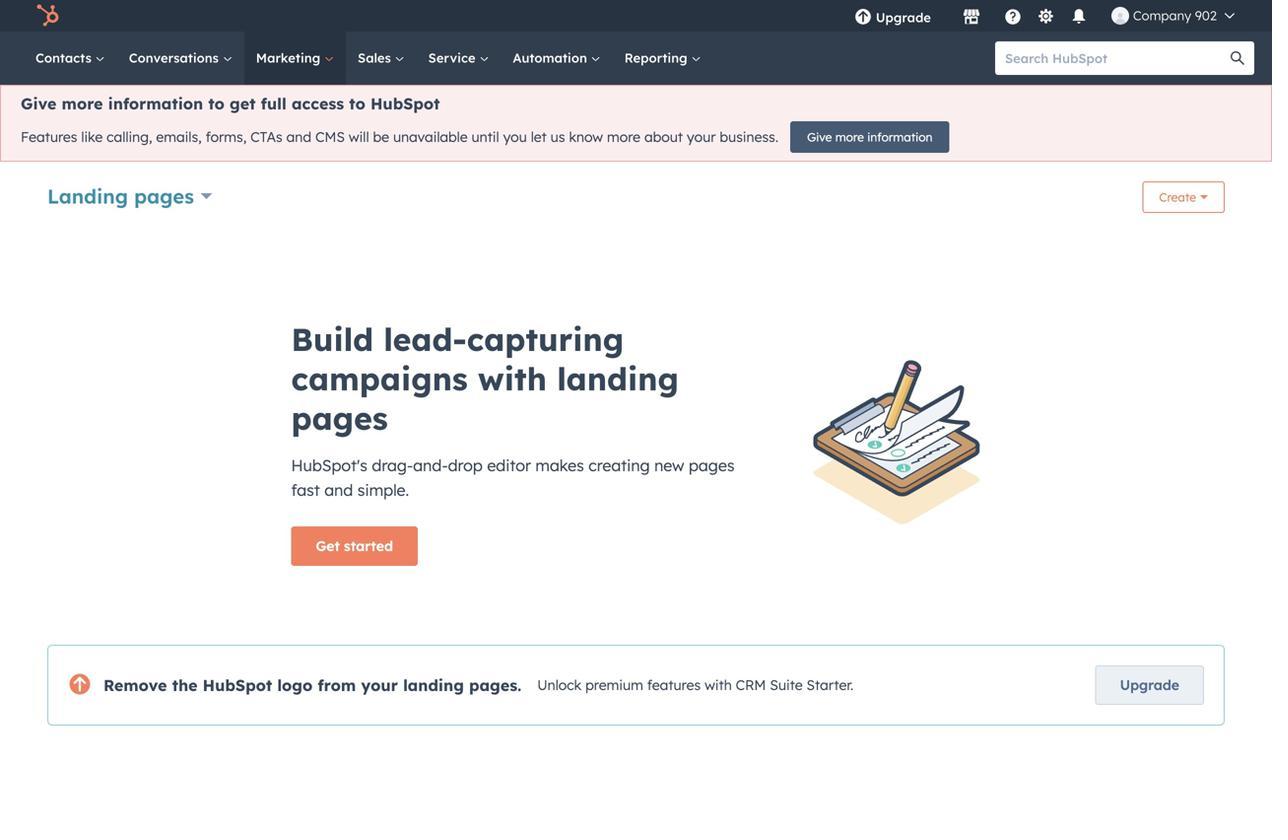 Task type: describe. For each thing, give the bounding box(es) containing it.
pages inside 'landing pages' "popup button"
[[134, 184, 194, 209]]

service link
[[417, 32, 501, 85]]

contacts
[[35, 50, 95, 66]]

1 horizontal spatial hubspot
[[371, 94, 440, 113]]

premium
[[586, 677, 644, 694]]

company 902 button
[[1100, 0, 1247, 32]]

creating
[[589, 456, 650, 475]]

you
[[503, 128, 527, 146]]

unlock premium features with crm suite starter.
[[538, 677, 854, 694]]

us
[[551, 128, 566, 146]]

2 to from the left
[[349, 94, 366, 113]]

1 vertical spatial your
[[361, 675, 398, 695]]

give for give more information
[[808, 130, 833, 144]]

until
[[472, 128, 500, 146]]

information for give more information
[[868, 130, 933, 144]]

landing pages button
[[47, 182, 212, 211]]

notifications image
[[1071, 9, 1089, 27]]

settings link
[[1034, 5, 1059, 26]]

suite
[[770, 677, 803, 694]]

reporting
[[625, 50, 692, 66]]

marketplaces button
[[951, 0, 993, 32]]

menu containing company 902
[[841, 0, 1249, 32]]

be
[[373, 128, 390, 146]]

landing pages banner
[[47, 176, 1226, 221]]

and inside hubspot's drag-and-drop editor makes creating new pages fast and simple.
[[325, 480, 353, 500]]

landing
[[47, 184, 128, 209]]

campaigns
[[291, 359, 468, 398]]

settings image
[[1038, 8, 1055, 26]]

features
[[21, 128, 77, 146]]

fast
[[291, 480, 320, 500]]

service
[[429, 50, 480, 66]]

editor
[[487, 456, 531, 475]]

features like calling, emails, forms, ctas and cms will be unavailable until you let us know more about your business.
[[21, 128, 779, 146]]

drag-
[[372, 456, 413, 475]]

create button
[[1143, 181, 1226, 213]]

1 horizontal spatial more
[[607, 128, 641, 146]]

more for give more information
[[836, 130, 865, 144]]

like
[[81, 128, 103, 146]]

pages inside the build lead-capturing campaigns with landing pages
[[291, 398, 388, 438]]

will
[[349, 128, 369, 146]]

company 902
[[1134, 7, 1218, 24]]

about
[[645, 128, 683, 146]]

help button
[[997, 0, 1030, 32]]

1 vertical spatial with
[[705, 677, 732, 694]]

0 horizontal spatial and
[[287, 128, 312, 146]]

1 vertical spatial hubspot
[[203, 675, 272, 695]]

simple.
[[358, 480, 409, 500]]

with inside the build lead-capturing campaigns with landing pages
[[478, 359, 547, 398]]

started
[[344, 537, 393, 555]]

reporting link
[[613, 32, 713, 85]]

build
[[291, 319, 374, 359]]

unavailable
[[393, 128, 468, 146]]

makes
[[536, 456, 585, 475]]

pages.
[[469, 675, 522, 695]]

conversations
[[129, 50, 223, 66]]

business.
[[720, 128, 779, 146]]

hubspot image
[[35, 4, 59, 28]]

information for give more information to get full access to hubspot
[[108, 94, 203, 113]]

902
[[1196, 7, 1218, 24]]

calling,
[[107, 128, 152, 146]]

give for give more information to get full access to hubspot
[[21, 94, 57, 113]]

the
[[172, 675, 198, 695]]

drop
[[448, 456, 483, 475]]

let
[[531, 128, 547, 146]]

give more information link
[[791, 121, 950, 153]]



Task type: locate. For each thing, give the bounding box(es) containing it.
menu
[[841, 0, 1249, 32]]

0 horizontal spatial to
[[208, 94, 225, 113]]

notifications button
[[1063, 0, 1096, 32]]

logo
[[277, 675, 313, 695]]

0 horizontal spatial hubspot
[[203, 675, 272, 695]]

1 horizontal spatial with
[[705, 677, 732, 694]]

1 horizontal spatial landing
[[557, 359, 679, 398]]

0 vertical spatial and
[[287, 128, 312, 146]]

0 vertical spatial your
[[687, 128, 716, 146]]

search button
[[1222, 41, 1255, 75]]

starter.
[[807, 677, 854, 694]]

1 horizontal spatial to
[[349, 94, 366, 113]]

and
[[287, 128, 312, 146], [325, 480, 353, 500]]

remove
[[104, 675, 167, 695]]

give more information
[[808, 130, 933, 144]]

pages
[[134, 184, 194, 209], [291, 398, 388, 438], [689, 456, 735, 475]]

give up features
[[21, 94, 57, 113]]

full
[[261, 94, 287, 113]]

landing left pages.
[[403, 675, 464, 695]]

0 vertical spatial hubspot
[[371, 94, 440, 113]]

2 vertical spatial pages
[[689, 456, 735, 475]]

crm
[[736, 677, 767, 694]]

hubspot right the
[[203, 675, 272, 695]]

hubspot link
[[24, 4, 74, 28]]

1 vertical spatial upgrade
[[1121, 676, 1180, 694]]

pages right new
[[689, 456, 735, 475]]

marketing
[[256, 50, 324, 66]]

emails,
[[156, 128, 202, 146]]

contacts link
[[24, 32, 117, 85]]

2 horizontal spatial pages
[[689, 456, 735, 475]]

0 vertical spatial upgrade
[[876, 9, 932, 26]]

2 horizontal spatial more
[[836, 130, 865, 144]]

0 horizontal spatial pages
[[134, 184, 194, 209]]

access
[[292, 94, 344, 113]]

upgrade image
[[855, 9, 872, 27]]

know
[[569, 128, 604, 146]]

more inside give more information link
[[836, 130, 865, 144]]

automation
[[513, 50, 591, 66]]

cms
[[316, 128, 345, 146]]

get
[[316, 537, 340, 555]]

marketplaces image
[[963, 9, 981, 27]]

conversations link
[[117, 32, 244, 85]]

with up editor
[[478, 359, 547, 398]]

automation link
[[501, 32, 613, 85]]

1 horizontal spatial and
[[325, 480, 353, 500]]

more
[[62, 94, 103, 113], [607, 128, 641, 146], [836, 130, 865, 144]]

1 horizontal spatial information
[[868, 130, 933, 144]]

0 horizontal spatial give
[[21, 94, 57, 113]]

mateo roberts image
[[1112, 7, 1130, 25]]

1 vertical spatial information
[[868, 130, 933, 144]]

and down hubspot's
[[325, 480, 353, 500]]

menu item
[[946, 0, 949, 32]]

get started
[[316, 537, 393, 555]]

upgrade link
[[1096, 666, 1205, 705]]

and-
[[413, 456, 448, 475]]

give
[[21, 94, 57, 113], [808, 130, 833, 144]]

your right from
[[361, 675, 398, 695]]

0 horizontal spatial your
[[361, 675, 398, 695]]

to
[[208, 94, 225, 113], [349, 94, 366, 113]]

1 horizontal spatial give
[[808, 130, 833, 144]]

give more information to get full access to hubspot
[[21, 94, 440, 113]]

pages inside hubspot's drag-and-drop editor makes creating new pages fast and simple.
[[689, 456, 735, 475]]

Search HubSpot search field
[[996, 41, 1237, 75]]

landing pages
[[47, 184, 194, 209]]

your right about
[[687, 128, 716, 146]]

get started button
[[291, 527, 418, 566]]

more for give more information to get full access to hubspot
[[62, 94, 103, 113]]

1 horizontal spatial upgrade
[[1121, 676, 1180, 694]]

pages down emails,
[[134, 184, 194, 209]]

with left crm
[[705, 677, 732, 694]]

upgrade
[[876, 9, 932, 26], [1121, 676, 1180, 694]]

0 vertical spatial with
[[478, 359, 547, 398]]

0 vertical spatial give
[[21, 94, 57, 113]]

hubspot's drag-and-drop editor makes creating new pages fast and simple.
[[291, 456, 735, 500]]

0 vertical spatial information
[[108, 94, 203, 113]]

and left the cms at the top left
[[287, 128, 312, 146]]

0 vertical spatial pages
[[134, 184, 194, 209]]

lead-
[[384, 319, 467, 359]]

unlock
[[538, 677, 582, 694]]

search image
[[1232, 51, 1245, 65]]

0 horizontal spatial landing
[[403, 675, 464, 695]]

1 vertical spatial pages
[[291, 398, 388, 438]]

your
[[687, 128, 716, 146], [361, 675, 398, 695]]

capturing
[[467, 319, 624, 359]]

sales
[[358, 50, 395, 66]]

build lead-capturing campaigns with landing pages
[[291, 319, 679, 438]]

0 horizontal spatial information
[[108, 94, 203, 113]]

1 vertical spatial landing
[[403, 675, 464, 695]]

0 horizontal spatial upgrade
[[876, 9, 932, 26]]

create
[[1160, 190, 1197, 205]]

1 vertical spatial give
[[808, 130, 833, 144]]

1 horizontal spatial pages
[[291, 398, 388, 438]]

landing
[[557, 359, 679, 398], [403, 675, 464, 695]]

information
[[108, 94, 203, 113], [868, 130, 933, 144]]

remove the hubspot logo from your landing pages.
[[104, 675, 522, 695]]

landing up creating
[[557, 359, 679, 398]]

1 horizontal spatial your
[[687, 128, 716, 146]]

hubspot
[[371, 94, 440, 113], [203, 675, 272, 695]]

landing inside the build lead-capturing campaigns with landing pages
[[557, 359, 679, 398]]

give right business.
[[808, 130, 833, 144]]

forms,
[[206, 128, 247, 146]]

0 vertical spatial landing
[[557, 359, 679, 398]]

ctas
[[251, 128, 283, 146]]

hubspot's
[[291, 456, 368, 475]]

1 vertical spatial and
[[325, 480, 353, 500]]

features
[[648, 677, 701, 694]]

hubspot up features like calling, emails, forms, ctas and cms will be unavailable until you let us know more about your business.
[[371, 94, 440, 113]]

from
[[318, 675, 356, 695]]

new
[[655, 456, 685, 475]]

0 horizontal spatial more
[[62, 94, 103, 113]]

company
[[1134, 7, 1192, 24]]

with
[[478, 359, 547, 398], [705, 677, 732, 694]]

get
[[230, 94, 256, 113]]

0 horizontal spatial with
[[478, 359, 547, 398]]

sales link
[[346, 32, 417, 85]]

pages up hubspot's
[[291, 398, 388, 438]]

1 to from the left
[[208, 94, 225, 113]]

marketing link
[[244, 32, 346, 85]]

help image
[[1005, 9, 1022, 27]]

to left get
[[208, 94, 225, 113]]

to up will
[[349, 94, 366, 113]]



Task type: vqa. For each thing, say whether or not it's contained in the screenshot.
GIVE associated with Give more information to get full access to HubSpot
yes



